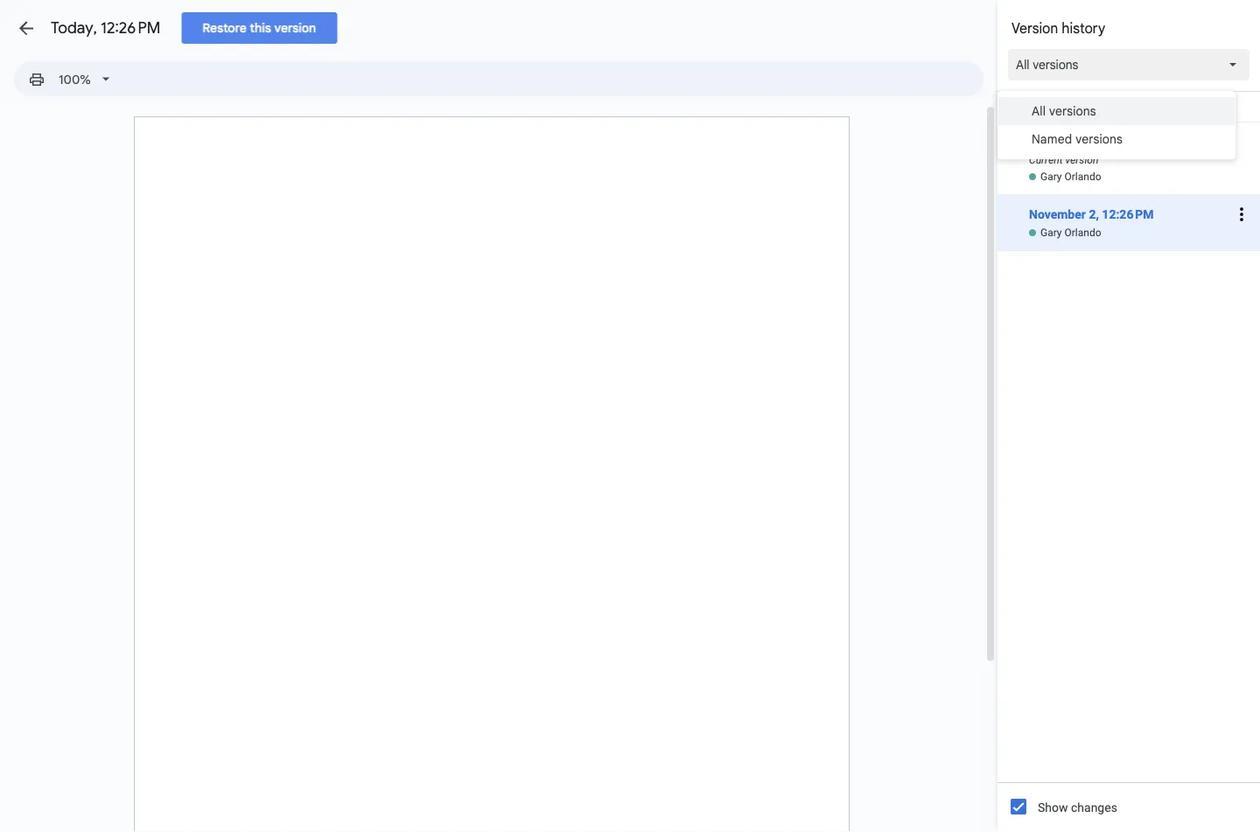Task type: describe. For each thing, give the bounding box(es) containing it.
all inside 'all versions' 'option'
[[1016, 57, 1030, 72]]

version
[[1012, 19, 1058, 37]]

all versions inside menu
[[1032, 103, 1096, 119]]

restore this version
[[202, 20, 316, 35]]

version history
[[1012, 19, 1106, 37]]

all versions list box
[[998, 49, 1260, 91]]

2 orlando from the top
[[1065, 227, 1101, 239]]

Show changes checkbox
[[1011, 799, 1027, 815]]

restore
[[202, 20, 247, 35]]

changes
[[1071, 800, 1117, 815]]

show
[[1038, 800, 1068, 815]]

named versions
[[1032, 131, 1123, 147]]

today, 12:26 pm application
[[0, 0, 1260, 832]]

cell inside today, 12:26 pm application
[[998, 183, 1260, 246]]

history
[[1062, 19, 1106, 37]]

menu inside today, 12:26 pm application
[[998, 91, 1236, 159]]

all versions option
[[1016, 56, 1079, 74]]



Task type: vqa. For each thing, say whether or not it's contained in the screenshot.
menu
yes



Task type: locate. For each thing, give the bounding box(es) containing it.
12:26 pm
[[101, 18, 160, 38]]

all up named on the top of page
[[1032, 103, 1046, 119]]

today heading
[[998, 92, 1260, 123]]

1 vertical spatial orlando
[[1065, 227, 1101, 239]]

version inside row group
[[1066, 154, 1099, 166]]

Zoom text field
[[54, 67, 96, 92]]

all versions inside list box
[[1016, 57, 1079, 72]]

0 vertical spatial gary
[[1041, 171, 1062, 183]]

versions up named versions
[[1049, 103, 1096, 119]]

1 horizontal spatial version
[[1066, 154, 1099, 166]]

0 vertical spatial gary orlando
[[1041, 171, 1101, 183]]

versions
[[1033, 57, 1079, 72], [1049, 103, 1096, 119], [1076, 131, 1123, 147]]

orlando down november 2, 12:26 pm text box
[[1065, 227, 1101, 239]]

menu containing all versions
[[998, 91, 1236, 159]]

version down named versions
[[1066, 154, 1099, 166]]

row group
[[998, 92, 1260, 251]]

today,
[[51, 18, 97, 38]]

2 gary from the top
[[1041, 227, 1062, 239]]

orlando down current version
[[1065, 171, 1101, 183]]

version history section
[[998, 0, 1260, 832]]

named
[[1032, 131, 1072, 147]]

1 orlando from the top
[[1065, 171, 1101, 183]]

0 vertical spatial all
[[1016, 57, 1030, 72]]

version inside button
[[274, 20, 316, 35]]

versions up current version
[[1076, 131, 1123, 147]]

1 vertical spatial all
[[1032, 103, 1046, 119]]

this
[[250, 20, 271, 35]]

all versions
[[1016, 57, 1079, 72], [1032, 103, 1096, 119]]

restore this version button
[[181, 12, 337, 44]]

1 gary orlando from the top
[[1041, 171, 1101, 183]]

current
[[1029, 154, 1063, 166]]

1 vertical spatial gary orlando
[[1041, 227, 1101, 239]]

all versions up named on the top of page
[[1032, 103, 1096, 119]]

1 vertical spatial gary
[[1041, 227, 1062, 239]]

today
[[1013, 101, 1044, 112]]

0 vertical spatial versions
[[1033, 57, 1079, 72]]

version
[[274, 20, 316, 35], [1066, 154, 1099, 166]]

menu
[[998, 91, 1236, 159]]

show changes
[[1038, 800, 1117, 815]]

menu bar banner
[[0, 0, 1260, 104]]

Name this version text field
[[1027, 203, 1229, 226]]

0 vertical spatial all versions
[[1016, 57, 1079, 72]]

gary orlando down november 2, 12:26 pm text box
[[1041, 227, 1101, 239]]

orlando
[[1065, 171, 1101, 183], [1065, 227, 1101, 239]]

0 vertical spatial orlando
[[1065, 171, 1101, 183]]

1 gary from the top
[[1041, 171, 1062, 183]]

current version
[[1029, 154, 1099, 166]]

cell
[[998, 183, 1260, 246]]

more actions image
[[1231, 183, 1252, 246]]

all inside menu
[[1032, 103, 1046, 119]]

0 horizontal spatial version
[[274, 20, 316, 35]]

main toolbar
[[21, 66, 118, 93]]

1 vertical spatial version
[[1066, 154, 1099, 166]]

all versions down the "version history"
[[1016, 57, 1079, 72]]

version right this
[[274, 20, 316, 35]]

all down version
[[1016, 57, 1030, 72]]

row group containing current version
[[998, 92, 1260, 251]]

gary
[[1041, 171, 1062, 183], [1041, 227, 1062, 239]]

row group inside today, 12:26 pm application
[[998, 92, 1260, 251]]

0 vertical spatial version
[[274, 20, 316, 35]]

1 vertical spatial all versions
[[1032, 103, 1096, 119]]

0 horizontal spatial all
[[1016, 57, 1030, 72]]

versions inside 'option'
[[1033, 57, 1079, 72]]

gary orlando
[[1041, 171, 1101, 183], [1041, 227, 1101, 239]]

gary orlando down current version
[[1041, 171, 1101, 183]]

2 vertical spatial versions
[[1076, 131, 1123, 147]]

1 vertical spatial versions
[[1049, 103, 1096, 119]]

Zoom field
[[52, 67, 117, 93]]

2 gary orlando from the top
[[1041, 227, 1101, 239]]

all
[[1016, 57, 1030, 72], [1032, 103, 1046, 119]]

versions down the "version history"
[[1033, 57, 1079, 72]]

1 horizontal spatial all
[[1032, 103, 1046, 119]]

today, 12:26 pm
[[51, 18, 160, 38]]



